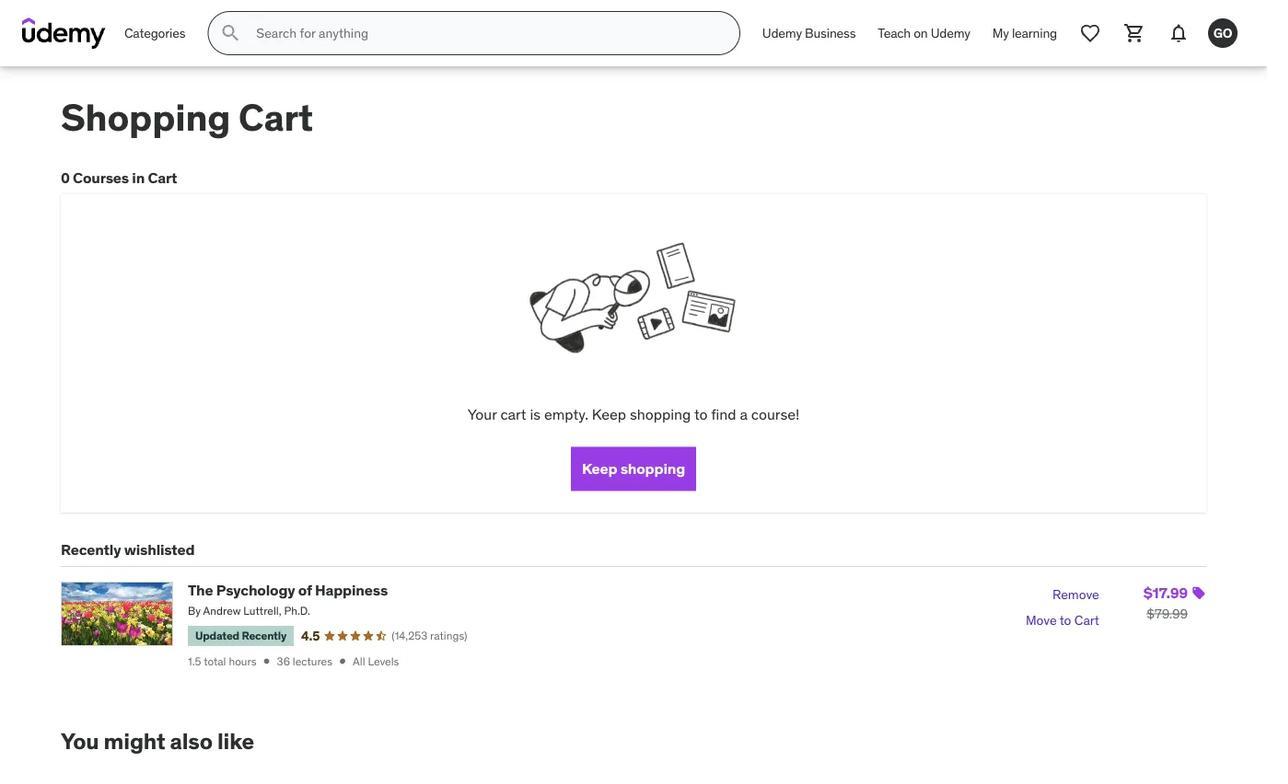 Task type: vqa. For each thing, say whether or not it's contained in the screenshot.
'cart' at the bottom of page
yes



Task type: locate. For each thing, give the bounding box(es) containing it.
in
[[132, 169, 145, 188]]

1 vertical spatial recently
[[242, 629, 287, 643]]

all
[[353, 655, 365, 669]]

courses
[[73, 169, 129, 188]]

36 lectures
[[277, 655, 333, 669]]

course!
[[752, 405, 800, 424]]

shopping
[[630, 405, 691, 424], [621, 460, 686, 479]]

the psychology of happiness link
[[188, 581, 388, 600]]

on
[[914, 25, 928, 41]]

keep right empty.
[[592, 405, 627, 424]]

(14,253
[[392, 629, 428, 644]]

empty.
[[544, 405, 589, 424]]

lectures
[[293, 655, 333, 669]]

find
[[712, 405, 737, 424]]

happiness
[[315, 581, 388, 600]]

4.5
[[301, 628, 320, 645]]

submit search image
[[220, 22, 242, 44]]

0 vertical spatial recently
[[61, 540, 121, 559]]

recently left the wishlisted
[[61, 540, 121, 559]]

0 horizontal spatial cart
[[148, 169, 177, 188]]

teach on udemy
[[878, 25, 971, 41]]

teach
[[878, 25, 911, 41]]

0 horizontal spatial to
[[695, 405, 708, 424]]

keep shopping
[[582, 460, 686, 479]]

1 horizontal spatial cart
[[239, 94, 313, 141]]

your cart is empty. keep shopping to find a course!
[[468, 405, 800, 424]]

my learning link
[[982, 11, 1069, 55]]

36
[[277, 655, 290, 669]]

by
[[188, 604, 201, 618]]

0
[[61, 169, 70, 188]]

1 udemy from the left
[[763, 25, 802, 41]]

categories
[[124, 25, 186, 41]]

$79.99
[[1147, 606, 1189, 623]]

recently
[[61, 540, 121, 559], [242, 629, 287, 643]]

also
[[170, 728, 213, 756]]

udemy business
[[763, 25, 856, 41]]

cart inside remove move to cart
[[1075, 612, 1100, 629]]

udemy left business
[[763, 25, 802, 41]]

updated recently
[[195, 629, 287, 643]]

0 horizontal spatial udemy
[[763, 25, 802, 41]]

to right move
[[1060, 612, 1072, 629]]

0 horizontal spatial recently
[[61, 540, 121, 559]]

shopping up keep shopping
[[630, 405, 691, 424]]

recently down the luttrell,
[[242, 629, 287, 643]]

udemy
[[763, 25, 802, 41], [931, 25, 971, 41]]

total
[[204, 655, 226, 669]]

cart
[[239, 94, 313, 141], [148, 169, 177, 188], [1075, 612, 1100, 629]]

keep
[[592, 405, 627, 424], [582, 460, 618, 479]]

notifications image
[[1168, 22, 1190, 44]]

udemy business link
[[752, 11, 867, 55]]

keep shopping link
[[571, 447, 697, 492]]

1 horizontal spatial to
[[1060, 612, 1072, 629]]

1 vertical spatial shopping
[[621, 460, 686, 479]]

1 horizontal spatial udemy
[[931, 25, 971, 41]]

cart for remove move to cart
[[1075, 612, 1100, 629]]

1 vertical spatial cart
[[148, 169, 177, 188]]

2 horizontal spatial cart
[[1075, 612, 1100, 629]]

ratings)
[[430, 629, 468, 644]]

cart for 0 courses in cart
[[148, 169, 177, 188]]

categories button
[[113, 11, 197, 55]]

2 vertical spatial cart
[[1075, 612, 1100, 629]]

udemy right on
[[931, 25, 971, 41]]

my learning
[[993, 25, 1058, 41]]

udemy image
[[22, 18, 106, 49]]

shopping cart
[[61, 94, 313, 141]]

updated
[[195, 629, 240, 643]]

shopping cart with 0 items image
[[1124, 22, 1146, 44]]

to left the find
[[695, 405, 708, 424]]

wishlist image
[[1080, 22, 1102, 44]]

1 horizontal spatial recently
[[242, 629, 287, 643]]

to
[[695, 405, 708, 424], [1060, 612, 1072, 629]]

might
[[104, 728, 165, 756]]

xxsmall image
[[336, 656, 349, 669]]

luttrell,
[[244, 604, 282, 618]]

keep down empty.
[[582, 460, 618, 479]]

wishlisted
[[124, 540, 195, 559]]

1 vertical spatial to
[[1060, 612, 1072, 629]]

shopping down your cart is empty. keep shopping to find a course!
[[621, 460, 686, 479]]



Task type: describe. For each thing, give the bounding box(es) containing it.
0 vertical spatial to
[[695, 405, 708, 424]]

your
[[468, 405, 497, 424]]

you might also like
[[61, 728, 254, 756]]

0 vertical spatial cart
[[239, 94, 313, 141]]

go link
[[1202, 11, 1246, 55]]

shopping
[[61, 94, 231, 141]]

psychology
[[216, 581, 295, 600]]

levels
[[368, 655, 399, 669]]

of
[[298, 581, 312, 600]]

0 vertical spatial shopping
[[630, 405, 691, 424]]

teach on udemy link
[[867, 11, 982, 55]]

1.5 total hours
[[188, 655, 257, 669]]

you
[[61, 728, 99, 756]]

go
[[1214, 25, 1233, 41]]

(14,253 ratings)
[[392, 629, 468, 644]]

coupon icon image
[[1192, 586, 1207, 601]]

14,253 ratings element
[[392, 629, 468, 644]]

ph.d.
[[284, 604, 310, 618]]

learning
[[1013, 25, 1058, 41]]

xxsmall image
[[260, 656, 273, 669]]

0 vertical spatial keep
[[592, 405, 627, 424]]

all levels
[[353, 655, 399, 669]]

remove move to cart
[[1026, 586, 1100, 629]]

remove button
[[1053, 582, 1100, 608]]

1.5
[[188, 655, 201, 669]]

the psychology of happiness by andrew luttrell, ph.d.
[[188, 581, 388, 618]]

2 udemy from the left
[[931, 25, 971, 41]]

move
[[1026, 612, 1057, 629]]

business
[[805, 25, 856, 41]]

to inside remove move to cart
[[1060, 612, 1072, 629]]

remove
[[1053, 586, 1100, 603]]

recently wishlisted
[[61, 540, 195, 559]]

the
[[188, 581, 213, 600]]

move to cart button
[[1026, 608, 1100, 634]]

0 courses in cart
[[61, 169, 177, 188]]

hours
[[229, 655, 257, 669]]

$17.99
[[1144, 584, 1189, 602]]

cart
[[501, 405, 527, 424]]

$17.99 $79.99
[[1144, 584, 1189, 623]]

like
[[217, 728, 254, 756]]

Search for anything text field
[[253, 18, 718, 49]]

1 vertical spatial keep
[[582, 460, 618, 479]]

andrew
[[203, 604, 241, 618]]

a
[[740, 405, 748, 424]]

is
[[530, 405, 541, 424]]

my
[[993, 25, 1010, 41]]



